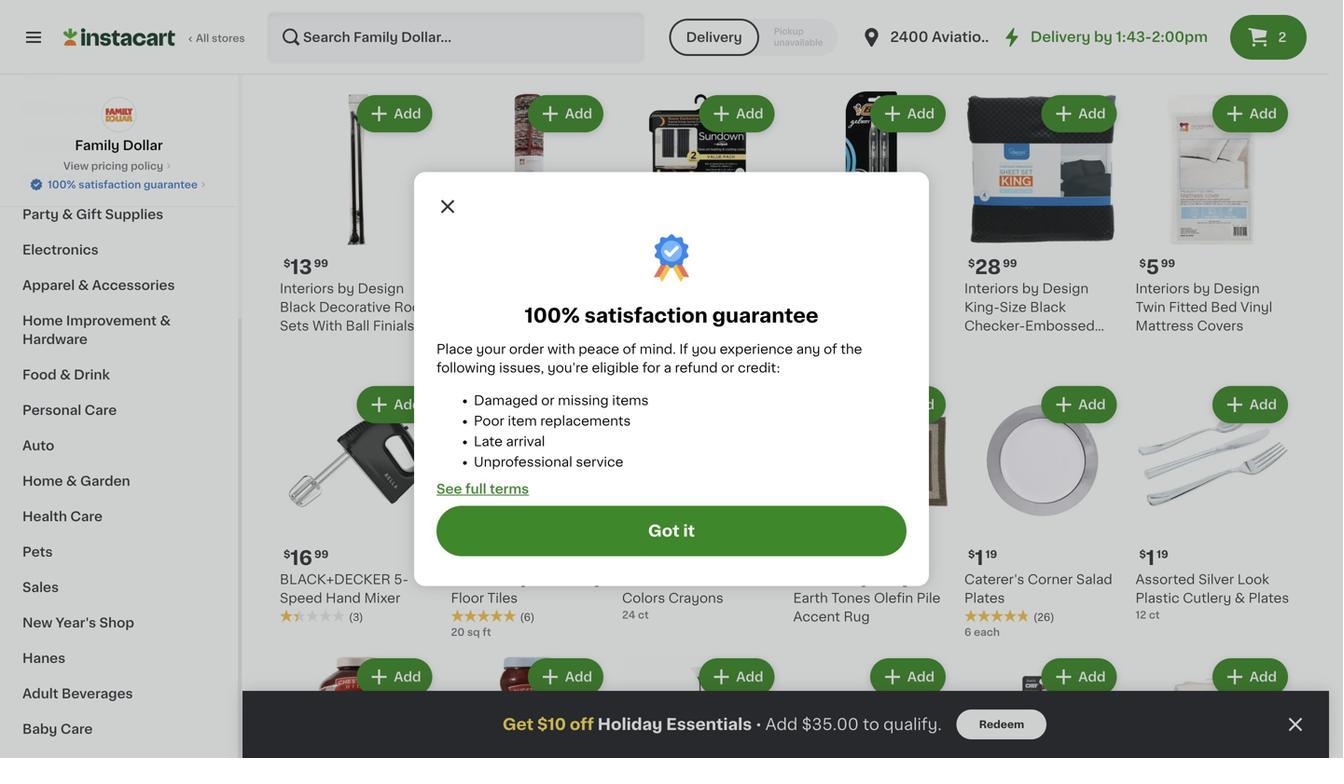 Task type: describe. For each thing, give the bounding box(es) containing it.
delivery by 1:43-2:00pm
[[1031, 30, 1209, 44]]

10 ct button
[[1136, 0, 1293, 77]]

kitchen supplies link
[[11, 161, 227, 197]]

100% satisfaction guarantee inside button
[[48, 180, 198, 190]]

plates inside caterer's corner salad plates
[[965, 592, 1006, 605]]

eclipse 63" sundown black room darkening curtains
[[622, 282, 771, 333]]

sundown
[[700, 282, 761, 295]]

issues,
[[499, 362, 545, 375]]

gray
[[496, 574, 528, 587]]

28
[[976, 258, 1002, 277]]

accent
[[794, 611, 841, 624]]

sales
[[22, 581, 59, 595]]

family dollar link
[[75, 97, 163, 155]]

credit:
[[738, 362, 781, 375]]

$ 16 99
[[284, 549, 329, 568]]

liqui-
[[622, 574, 665, 587]]

$ for interiors by design king-size black checker-embossed sheet sets, 4 pc.
[[969, 259, 976, 269]]

order
[[509, 343, 544, 356]]

party & gift supplies
[[22, 208, 164, 221]]

item
[[508, 415, 537, 428]]

view
[[63, 161, 89, 171]]

aviation
[[932, 30, 991, 44]]

each for caterer's corner salad plates
[[974, 628, 1001, 638]]

redeem button
[[957, 710, 1047, 740]]

full
[[466, 483, 487, 496]]

99 for interiors by design twin fitted bed vinyl mattress covers
[[1162, 259, 1176, 269]]

black for 14
[[622, 301, 658, 314]]

6
[[965, 628, 972, 638]]

hand
[[326, 592, 361, 605]]

adult beverages
[[22, 688, 133, 701]]

electronics
[[22, 244, 99, 257]]

0 vertical spatial supplies
[[78, 173, 136, 186]]

& for gift
[[62, 208, 73, 221]]

5 for interiors by design earth tones olefin pile accent rug
[[804, 549, 817, 568]]

by for black
[[338, 282, 355, 295]]

all
[[196, 33, 209, 43]]

personal care link
[[11, 393, 227, 428]]

1 for liqui-mark assorted colors crayons
[[633, 549, 642, 568]]

$ for interiors by design black decorative rod sets with ball finials
[[284, 259, 291, 269]]

year's
[[56, 617, 96, 630]]

policy
[[131, 161, 163, 171]]

vinyl inside interiors by design twin fitted bed vinyl mattress covers
[[1241, 301, 1273, 314]]

dollar
[[123, 139, 163, 152]]

beverages
[[62, 688, 133, 701]]

by for 60"
[[509, 282, 526, 295]]

by for twin
[[1194, 282, 1211, 295]]

baby for baby
[[22, 66, 57, 79]]

replacements
[[541, 415, 631, 428]]

to
[[863, 717, 880, 733]]

lasting,
[[794, 301, 845, 314]]

bic gel pen, long lasting, medium, 0.7 mm
[[794, 282, 928, 333]]

twin
[[1136, 301, 1166, 314]]

10 for 10 ct
[[1136, 42, 1148, 52]]

family dollar logo image
[[101, 97, 137, 133]]

home & garden
[[22, 475, 130, 488]]

hanes link
[[11, 641, 227, 677]]

$ for caterer's corner salad plates
[[969, 550, 976, 560]]

1 vertical spatial supplies
[[105, 208, 164, 221]]

new year's shop link
[[11, 606, 227, 641]]

2400
[[891, 30, 929, 44]]

2 button
[[1231, 15, 1308, 60]]

for
[[643, 362, 661, 375]]

salad
[[1077, 574, 1113, 587]]

size
[[1000, 301, 1027, 314]]

achim gray wood vinyl floor tiles
[[451, 574, 605, 605]]

family dollar
[[75, 139, 163, 152]]

baby for baby care
[[22, 723, 57, 736]]

$ 5 99 for interiors by design earth tones olefin pile accent rug
[[797, 549, 834, 568]]

baby care
[[22, 723, 93, 736]]

long
[[879, 282, 911, 295]]

apparel & accessories
[[22, 279, 175, 292]]

wood
[[531, 574, 569, 587]]

$ 1 19 for liqui-mark assorted colors crayons
[[626, 549, 655, 568]]

personal care
[[22, 404, 117, 417]]

electronics link
[[11, 232, 227, 268]]

pets link
[[11, 535, 227, 570]]

home for home improvement & hardware
[[22, 315, 63, 328]]

delivery button
[[670, 19, 759, 56]]

13 for interiors
[[291, 258, 312, 277]]

gift
[[76, 208, 102, 221]]

100% satisfaction guarantee inside dialog
[[525, 306, 819, 326]]

rod
[[394, 301, 421, 314]]

all stores
[[196, 33, 245, 43]]

$ 13 99 for interiors
[[284, 258, 328, 277]]

•
[[756, 718, 762, 732]]

interiors for multicolored
[[451, 282, 506, 295]]

fitted
[[1170, 301, 1208, 314]]

ft
[[483, 628, 491, 638]]

(26)
[[1034, 613, 1055, 623]]

floor inside the interiors by design 60" multicolored floor runners
[[537, 301, 570, 314]]

2 of from the left
[[824, 343, 838, 356]]

2 for 2 each
[[794, 355, 800, 365]]

tones
[[832, 592, 871, 605]]

10 oz
[[622, 23, 649, 33]]

peace
[[579, 343, 620, 356]]

2:00pm
[[1152, 30, 1209, 44]]

& for craft
[[68, 102, 79, 115]]

12
[[1136, 610, 1147, 621]]

home for home & garden
[[22, 475, 63, 488]]

100% satisfaction guarantee dialog
[[414, 172, 930, 587]]

eligible
[[592, 362, 639, 375]]

product group containing 16
[[280, 383, 436, 625]]

product group containing 14
[[622, 91, 779, 336]]

$ 1 19 for caterer's corner salad plates
[[969, 549, 998, 568]]

design for black
[[1043, 282, 1089, 295]]

mind.
[[640, 343, 676, 356]]

experience
[[720, 343, 793, 356]]

if
[[680, 343, 689, 356]]

★★★★★ inside "product" group
[[280, 610, 345, 623]]

gel
[[821, 282, 843, 295]]

home improvement & hardware link
[[11, 303, 227, 357]]

checker-
[[965, 320, 1026, 333]]

new
[[22, 617, 52, 630]]

99 for interiors by design black decorative rod sets with ball finials
[[314, 259, 328, 269]]

1 of from the left
[[623, 343, 637, 356]]

items
[[612, 394, 649, 407]]

ball
[[346, 320, 370, 333]]

look
[[1238, 574, 1270, 587]]

0.7
[[909, 301, 928, 314]]

food & drink link
[[11, 357, 227, 393]]

10 for 10 oz
[[622, 23, 634, 33]]

missing
[[558, 394, 609, 407]]

delivery for delivery by 1:43-2:00pm
[[1031, 30, 1091, 44]]

each for bic gel pen, long lasting, medium, 0.7 mm
[[803, 355, 829, 365]]

baby care link
[[11, 712, 227, 748]]

vinyl inside achim gray wood vinyl floor tiles
[[573, 574, 605, 587]]

food
[[22, 369, 57, 382]]

arrival
[[506, 435, 545, 448]]

$ for achim gray wood vinyl floor tiles
[[455, 550, 462, 560]]

pen,
[[847, 282, 875, 295]]



Task type: vqa. For each thing, say whether or not it's contained in the screenshot.
the orders.
no



Task type: locate. For each thing, give the bounding box(es) containing it.
supplies down pricing
[[78, 173, 136, 186]]

1 horizontal spatial 1
[[976, 549, 984, 568]]

0 vertical spatial vinyl
[[1241, 301, 1273, 314]]

1 vertical spatial floor
[[451, 592, 484, 605]]

5-
[[394, 574, 409, 587]]

or inside place your order with peace of mind. if you experience any of the following issues, you're eligible for a refund or credit:
[[722, 362, 735, 375]]

assorted silver look plastic cutlery & plates 12 ct
[[1136, 574, 1290, 621]]

or left credit:
[[722, 362, 735, 375]]

0 vertical spatial care
[[85, 404, 117, 417]]

1 assorted from the left
[[709, 574, 768, 587]]

bic
[[794, 282, 817, 295]]

0 vertical spatial 5
[[1147, 258, 1160, 277]]

2 for 2
[[1279, 31, 1287, 44]]

supplies down 100% satisfaction guarantee button
[[105, 208, 164, 221]]

1 horizontal spatial 100% satisfaction guarantee
[[525, 306, 819, 326]]

interiors by design 60" multicolored floor runners button
[[451, 91, 608, 336]]

interiors inside 'interiors by design earth tones olefin pile accent rug'
[[794, 574, 848, 587]]

1 horizontal spatial 13
[[462, 549, 484, 568]]

13 up sets
[[291, 258, 312, 277]]

1 vertical spatial 100% satisfaction guarantee
[[525, 306, 819, 326]]

$ 13 99 up interiors by design black decorative rod sets with ball finials
[[284, 258, 328, 277]]

1 horizontal spatial 100%
[[525, 306, 580, 326]]

sheet
[[965, 338, 1003, 351]]

care for health care
[[70, 511, 103, 524]]

10 inside 10 oz button
[[622, 23, 634, 33]]

view pricing policy
[[63, 161, 163, 171]]

0 horizontal spatial or
[[542, 394, 555, 407]]

0 horizontal spatial 1
[[633, 549, 642, 568]]

0 vertical spatial each
[[803, 355, 829, 365]]

care
[[85, 404, 117, 417], [70, 511, 103, 524], [60, 723, 93, 736]]

assorted inside "liqui-mark assorted colors crayons 24 ct"
[[709, 574, 768, 587]]

design inside interiors by design twin fitted bed vinyl mattress covers
[[1214, 282, 1261, 295]]

guarantee inside button
[[144, 180, 198, 190]]

$ up sets
[[284, 259, 291, 269]]

& right "food"
[[60, 369, 71, 382]]

1 horizontal spatial or
[[722, 362, 735, 375]]

3 1 from the left
[[1147, 549, 1155, 568]]

$ 1 19 up plastic
[[1140, 549, 1169, 568]]

0 horizontal spatial vinyl
[[573, 574, 605, 587]]

$35.00
[[802, 717, 859, 733]]

mattress
[[1136, 320, 1195, 333]]

by for king-
[[1023, 282, 1040, 295]]

get
[[503, 717, 534, 733]]

0 vertical spatial or
[[722, 362, 735, 375]]

99 inside $ 28 99
[[1004, 259, 1018, 269]]

0 horizontal spatial of
[[623, 343, 637, 356]]

baby up office
[[22, 66, 57, 79]]

design for bed
[[1214, 282, 1261, 295]]

1 vertical spatial vinyl
[[573, 574, 605, 587]]

2 1 from the left
[[976, 549, 984, 568]]

delivery by 1:43-2:00pm link
[[1001, 26, 1209, 49]]

got it
[[649, 524, 695, 539]]

product group containing 28
[[965, 91, 1121, 351]]

satisfaction inside button
[[79, 180, 141, 190]]

19 up caterer's
[[986, 550, 998, 560]]

place your order with peace of mind. if you experience any of the following issues, you're eligible for a refund or credit:
[[437, 343, 863, 375]]

0 vertical spatial 13
[[291, 258, 312, 277]]

1 horizontal spatial $ 1 19
[[969, 549, 998, 568]]

$3.99 element
[[794, 255, 950, 280]]

$ 13 99 for achim
[[455, 549, 500, 568]]

10 left oz
[[622, 23, 634, 33]]

by up tones
[[851, 574, 868, 587]]

room
[[662, 301, 701, 314]]

$ 1 19 up caterer's
[[969, 549, 998, 568]]

99 right 16
[[315, 550, 329, 560]]

design up decorative on the left of page
[[358, 282, 404, 295]]

★★★★★
[[794, 23, 859, 36], [794, 338, 859, 351], [794, 338, 859, 351], [280, 610, 345, 623], [451, 610, 517, 623], [451, 610, 517, 623], [965, 610, 1030, 623], [965, 610, 1030, 623]]

sporting goods
[[22, 137, 129, 150]]

by inside 'interiors by design earth tones olefin pile accent rug'
[[851, 574, 868, 587]]

& inside party & gift supplies link
[[62, 208, 73, 221]]

2 vertical spatial care
[[60, 723, 93, 736]]

2 inside button
[[1279, 31, 1287, 44]]

guarantee
[[144, 180, 198, 190], [713, 306, 819, 326]]

care for personal care
[[85, 404, 117, 417]]

2 horizontal spatial 19
[[1157, 550, 1169, 560]]

2 baby from the top
[[22, 723, 57, 736]]

None search field
[[267, 11, 645, 63]]

20 sq ft
[[451, 628, 491, 638]]

& left gift
[[62, 208, 73, 221]]

1 vertical spatial $ 13 99
[[455, 549, 500, 568]]

design left 60"
[[529, 282, 576, 295]]

0 vertical spatial baby
[[22, 66, 57, 79]]

design up embossed
[[1043, 282, 1089, 295]]

1 horizontal spatial $ 5 99
[[1140, 258, 1176, 277]]

care down drink
[[85, 404, 117, 417]]

black up embossed
[[1031, 301, 1067, 314]]

1 black from the left
[[280, 301, 316, 314]]

assorted inside "assorted silver look plastic cutlery & plates 12 ct"
[[1136, 574, 1196, 587]]

with
[[548, 343, 575, 356]]

interiors up twin at the top right of the page
[[1136, 282, 1191, 295]]

interiors inside interiors by design king-size black checker-embossed sheet sets, 4 pc.
[[965, 282, 1019, 295]]

mm
[[794, 320, 819, 333]]

$ up caterer's
[[969, 550, 976, 560]]

100% inside button
[[48, 180, 76, 190]]

1 horizontal spatial $ 13 99
[[455, 549, 500, 568]]

plates down look
[[1249, 592, 1290, 605]]

100% up with
[[525, 306, 580, 326]]

5 for interiors by design twin fitted bed vinyl mattress covers
[[1147, 258, 1160, 277]]

improvement
[[66, 315, 157, 328]]

design inside interiors by design black decorative rod sets with ball finials
[[358, 282, 404, 295]]

$ for black+decker 5- speed hand mixer
[[284, 550, 291, 560]]

shop
[[99, 617, 134, 630]]

stores
[[212, 33, 245, 43]]

care down home & garden at the left of the page
[[70, 511, 103, 524]]

health care link
[[11, 499, 227, 535]]

1 vertical spatial guarantee
[[713, 306, 819, 326]]

0 horizontal spatial plates
[[965, 592, 1006, 605]]

$ inside $ 16 99
[[284, 550, 291, 560]]

100% satisfaction guarantee down 63"
[[525, 306, 819, 326]]

100% satisfaction guarantee down view pricing policy link at left
[[48, 180, 198, 190]]

by inside interiors by design king-size black checker-embossed sheet sets, 4 pc.
[[1023, 282, 1040, 295]]

1 horizontal spatial vinyl
[[1241, 301, 1273, 314]]

6 each
[[965, 628, 1001, 638]]

by inside interiors by design black decorative rod sets with ball finials
[[338, 282, 355, 295]]

& left craft
[[68, 102, 79, 115]]

0 horizontal spatial guarantee
[[144, 180, 198, 190]]

ct inside "assorted silver look plastic cutlery & plates 12 ct"
[[1150, 610, 1161, 621]]

see full terms
[[437, 483, 529, 496]]

plates down caterer's
[[965, 592, 1006, 605]]

1 horizontal spatial plates
[[1249, 592, 1290, 605]]

& down look
[[1235, 592, 1246, 605]]

hardware
[[22, 333, 88, 346]]

$ 5 99 up earth
[[797, 549, 834, 568]]

1 horizontal spatial 10
[[1136, 42, 1148, 52]]

design for olefin
[[872, 574, 918, 587]]

0 horizontal spatial 100% satisfaction guarantee
[[48, 180, 198, 190]]

3 19 from the left
[[1157, 550, 1169, 560]]

interiors up king-
[[965, 282, 1019, 295]]

interiors by design twin fitted bed vinyl mattress covers
[[1136, 282, 1273, 333]]

0 horizontal spatial each
[[803, 355, 829, 365]]

5 up earth
[[804, 549, 817, 568]]

& inside office & craft link
[[68, 102, 79, 115]]

by for 2:00pm
[[1095, 30, 1113, 44]]

2 plates from the left
[[1249, 592, 1290, 605]]

19 for assorted silver look plastic cutlery & plates
[[1157, 550, 1169, 560]]

10 left 2:00pm
[[1136, 42, 1148, 52]]

accessories
[[92, 279, 175, 292]]

14
[[633, 258, 656, 277]]

(3)
[[349, 613, 363, 623]]

get $10 off holiday essentials • add $35.00 to qualify.
[[503, 717, 942, 733]]

0 horizontal spatial satisfaction
[[79, 180, 141, 190]]

service type group
[[670, 19, 839, 56]]

by inside the interiors by design 60" multicolored floor runners
[[509, 282, 526, 295]]

13 for achim
[[462, 549, 484, 568]]

treatment tracker modal dialog
[[243, 692, 1330, 759]]

supplies
[[78, 173, 136, 186], [105, 208, 164, 221]]

baby link
[[11, 55, 227, 91]]

design for floor
[[529, 282, 576, 295]]

0 horizontal spatial 5
[[804, 549, 817, 568]]

1 vertical spatial 2
[[794, 355, 800, 365]]

1 for caterer's corner salad plates
[[976, 549, 984, 568]]

0 horizontal spatial delivery
[[687, 31, 743, 44]]

home inside the home improvement & hardware
[[22, 315, 63, 328]]

2 horizontal spatial black
[[1031, 301, 1067, 314]]

plastic
[[1136, 592, 1180, 605]]

0 vertical spatial 100% satisfaction guarantee
[[48, 180, 198, 190]]

design for rod
[[358, 282, 404, 295]]

5
[[1147, 258, 1160, 277], [804, 549, 817, 568]]

1 vertical spatial 5
[[804, 549, 817, 568]]

1 horizontal spatial floor
[[537, 301, 570, 314]]

ct inside 10 ct button
[[1150, 42, 1161, 52]]

1 vertical spatial 10
[[1136, 42, 1148, 52]]

baby down adult
[[22, 723, 57, 736]]

2 horizontal spatial 1
[[1147, 549, 1155, 568]]

$10
[[538, 717, 566, 733]]

99 right 28
[[1004, 259, 1018, 269]]

2 home from the top
[[22, 475, 63, 488]]

by up "size"
[[1023, 282, 1040, 295]]

guarantee down policy
[[144, 180, 198, 190]]

party & gift supplies link
[[11, 197, 227, 232]]

silver
[[1199, 574, 1235, 587]]

2 19 from the left
[[986, 550, 998, 560]]

10 oz button
[[622, 0, 779, 35]]

black inside eclipse 63" sundown black room darkening curtains
[[622, 301, 658, 314]]

care for baby care
[[60, 723, 93, 736]]

1 horizontal spatial each
[[974, 628, 1001, 638]]

1 up liqui-
[[633, 549, 642, 568]]

1 1 from the left
[[633, 549, 642, 568]]

add inside treatment tracker modal dialog
[[766, 717, 798, 733]]

99 for interiors by design king-size black checker-embossed sheet sets, 4 pc.
[[1004, 259, 1018, 269]]

1 up caterer's
[[976, 549, 984, 568]]

60"
[[579, 282, 603, 295]]

$ 1 19 up liqui-
[[626, 549, 655, 568]]

auto link
[[11, 428, 227, 464]]

& down accessories
[[160, 315, 171, 328]]

you're
[[548, 362, 589, 375]]

rug
[[844, 611, 870, 624]]

delivery right oz
[[687, 31, 743, 44]]

satisfaction inside dialog
[[585, 306, 708, 326]]

3 $ 1 19 from the left
[[1140, 549, 1169, 568]]

0 horizontal spatial $ 13 99
[[284, 258, 328, 277]]

0 horizontal spatial black
[[280, 301, 316, 314]]

2 horizontal spatial $ 1 19
[[1140, 549, 1169, 568]]

by up decorative on the left of page
[[338, 282, 355, 295]]

qualify.
[[884, 717, 942, 733]]

floor up with
[[537, 301, 570, 314]]

99 for black+decker 5- speed hand mixer
[[315, 550, 329, 560]]

$ 1 19 for assorted silver look plastic cutlery & plates
[[1140, 549, 1169, 568]]

0 horizontal spatial floor
[[451, 592, 484, 605]]

covers
[[1198, 320, 1244, 333]]

by left 1:43-
[[1095, 30, 1113, 44]]

cutlery
[[1184, 592, 1232, 605]]

0 horizontal spatial 10
[[622, 23, 634, 33]]

1 home from the top
[[22, 315, 63, 328]]

$ up king-
[[969, 259, 976, 269]]

1 horizontal spatial 2
[[1279, 31, 1287, 44]]

interiors up sets
[[280, 282, 334, 295]]

$ for assorted silver look plastic cutlery & plates
[[1140, 550, 1147, 560]]

$ up achim
[[455, 550, 462, 560]]

runners
[[451, 320, 506, 333]]

vinyl right wood at the left
[[573, 574, 605, 587]]

or inside damaged or missing items poor item replacements late arrival unprofessional service
[[542, 394, 555, 407]]

1 vertical spatial 13
[[462, 549, 484, 568]]

black for $
[[280, 301, 316, 314]]

0 vertical spatial guarantee
[[144, 180, 198, 190]]

19 for caterer's corner salad plates
[[986, 550, 998, 560]]

100%
[[48, 180, 76, 190], [525, 306, 580, 326]]

off
[[570, 717, 594, 733]]

1
[[633, 549, 642, 568], [976, 549, 984, 568], [1147, 549, 1155, 568]]

0 vertical spatial 10
[[622, 23, 634, 33]]

delivery inside button
[[687, 31, 743, 44]]

$ 5 99 up twin at the top right of the page
[[1140, 258, 1176, 277]]

& inside apparel & accessories link
[[78, 279, 89, 292]]

health
[[22, 511, 67, 524]]

& left garden
[[66, 475, 77, 488]]

1 vertical spatial each
[[974, 628, 1001, 638]]

99 for achim gray wood vinyl floor tiles
[[485, 550, 500, 560]]

home
[[22, 315, 63, 328], [22, 475, 63, 488]]

2 assorted from the left
[[1136, 574, 1196, 587]]

& for accessories
[[78, 279, 89, 292]]

99 inside $ 16 99
[[315, 550, 329, 560]]

interiors inside interiors by design twin fitted bed vinyl mattress covers
[[1136, 282, 1191, 295]]

by up fitted
[[1194, 282, 1211, 295]]

of left the on the top of page
[[824, 343, 838, 356]]

& inside food & drink link
[[60, 369, 71, 382]]

interiors up the "multicolored"
[[451, 282, 506, 295]]

delivery for delivery
[[687, 31, 743, 44]]

19 for liqui-mark assorted colors crayons
[[644, 550, 655, 560]]

1 horizontal spatial assorted
[[1136, 574, 1196, 587]]

0 horizontal spatial $ 5 99
[[797, 549, 834, 568]]

home & garden link
[[11, 464, 227, 499]]

& right the apparel
[[78, 279, 89, 292]]

each down mm
[[803, 355, 829, 365]]

guarantee inside dialog
[[713, 306, 819, 326]]

99 up interiors by design black decorative rod sets with ball finials
[[314, 259, 328, 269]]

0 horizontal spatial $ 1 19
[[626, 549, 655, 568]]

$ 5 99
[[1140, 258, 1176, 277], [797, 549, 834, 568]]

$ for liqui-mark assorted colors crayons
[[626, 550, 633, 560]]

0 horizontal spatial 100%
[[48, 180, 76, 190]]

speed
[[280, 592, 323, 605]]

0 vertical spatial satisfaction
[[79, 180, 141, 190]]

5 up twin at the top right of the page
[[1147, 258, 1160, 277]]

99 up earth
[[819, 550, 834, 560]]

unprofessional
[[474, 456, 573, 469]]

black down 'eclipse'
[[622, 301, 658, 314]]

16
[[291, 549, 313, 568]]

99 inside 14 99
[[658, 259, 672, 269]]

it
[[684, 524, 695, 539]]

black up sets
[[280, 301, 316, 314]]

0 vertical spatial $ 5 99
[[1140, 258, 1176, 277]]

19 up plastic
[[1157, 550, 1169, 560]]

with
[[313, 320, 343, 333]]

1 vertical spatial or
[[542, 394, 555, 407]]

olefin
[[874, 592, 914, 605]]

interiors for tones
[[794, 574, 848, 587]]

family
[[75, 139, 120, 152]]

1 horizontal spatial satisfaction
[[585, 306, 708, 326]]

place
[[437, 343, 473, 356]]

1 horizontal spatial black
[[622, 301, 658, 314]]

$ up the speed
[[284, 550, 291, 560]]

99 for interiors by design earth tones olefin pile accent rug
[[819, 550, 834, 560]]

design up bed
[[1214, 282, 1261, 295]]

1 horizontal spatial guarantee
[[713, 306, 819, 326]]

floor inside achim gray wood vinyl floor tiles
[[451, 592, 484, 605]]

black inside interiors by design king-size black checker-embossed sheet sets, 4 pc.
[[1031, 301, 1067, 314]]

by for earth
[[851, 574, 868, 587]]

0 horizontal spatial 13
[[291, 258, 312, 277]]

home up hardware
[[22, 315, 63, 328]]

1 horizontal spatial delivery
[[1031, 30, 1091, 44]]

$ 5 99 for interiors by design twin fitted bed vinyl mattress covers
[[1140, 258, 1176, 277]]

& for garden
[[66, 475, 77, 488]]

1 vertical spatial care
[[70, 511, 103, 524]]

$ 13 99 up achim
[[455, 549, 500, 568]]

instacart logo image
[[63, 26, 175, 49]]

2 each
[[794, 355, 829, 365]]

or left missing
[[542, 394, 555, 407]]

1 up plastic
[[1147, 549, 1155, 568]]

interiors by design earth tones olefin pile accent rug
[[794, 574, 941, 624]]

100% down view
[[48, 180, 76, 190]]

& inside "assorted silver look plastic cutlery & plates 12 ct"
[[1235, 592, 1246, 605]]

$ up twin at the top right of the page
[[1140, 259, 1147, 269]]

interiors inside the interiors by design 60" multicolored floor runners
[[451, 282, 506, 295]]

0 vertical spatial home
[[22, 315, 63, 328]]

0 vertical spatial 2
[[1279, 31, 1287, 44]]

interiors by design king-size black checker-embossed sheet sets, 4 pc.
[[965, 282, 1095, 351]]

home improvement & hardware
[[22, 315, 171, 346]]

by up the "multicolored"
[[509, 282, 526, 295]]

design up olefin
[[872, 574, 918, 587]]

floor down achim
[[451, 592, 484, 605]]

& inside home & garden link
[[66, 475, 77, 488]]

& for drink
[[60, 369, 71, 382]]

got
[[649, 524, 680, 539]]

0 vertical spatial 100%
[[48, 180, 76, 190]]

decorative
[[319, 301, 391, 314]]

1 19 from the left
[[644, 550, 655, 560]]

100% inside dialog
[[525, 306, 580, 326]]

assorted up crayons
[[709, 574, 768, 587]]

0 horizontal spatial assorted
[[709, 574, 768, 587]]

tiles
[[488, 592, 518, 605]]

1 vertical spatial home
[[22, 475, 63, 488]]

1 vertical spatial $ 5 99
[[797, 549, 834, 568]]

0 horizontal spatial 19
[[644, 550, 655, 560]]

by inside interiors by design twin fitted bed vinyl mattress covers
[[1194, 282, 1211, 295]]

home inside home & garden link
[[22, 475, 63, 488]]

design inside the interiors by design 60" multicolored floor runners
[[529, 282, 576, 295]]

office & craft link
[[11, 91, 227, 126]]

$ up plastic
[[1140, 550, 1147, 560]]

care down adult beverages
[[60, 723, 93, 736]]

black
[[280, 301, 316, 314], [622, 301, 658, 314], [1031, 301, 1067, 314]]

assorted up plastic
[[1136, 574, 1196, 587]]

$ for interiors by design twin fitted bed vinyl mattress covers
[[1140, 259, 1147, 269]]

1 horizontal spatial 5
[[1147, 258, 1160, 277]]

interiors for fitted
[[1136, 282, 1191, 295]]

1 vertical spatial 100%
[[525, 306, 580, 326]]

$ inside $ 28 99
[[969, 259, 976, 269]]

3 black from the left
[[1031, 301, 1067, 314]]

satisfaction down 'eclipse'
[[585, 306, 708, 326]]

2 black from the left
[[622, 301, 658, 314]]

2 $ 1 19 from the left
[[969, 549, 998, 568]]

$ up liqui-
[[626, 550, 633, 560]]

sets
[[280, 320, 309, 333]]

goods
[[84, 137, 129, 150]]

interiors inside interiors by design black decorative rod sets with ball finials
[[280, 282, 334, 295]]

0 vertical spatial floor
[[537, 301, 570, 314]]

1 plates from the left
[[965, 592, 1006, 605]]

ct inside "liqui-mark assorted colors crayons 24 ct"
[[638, 610, 649, 621]]

0 vertical spatial $ 13 99
[[284, 258, 328, 277]]

damaged
[[474, 394, 538, 407]]

1 $ 1 19 from the left
[[626, 549, 655, 568]]

essentials
[[667, 717, 752, 733]]

guarantee up experience
[[713, 306, 819, 326]]

king-
[[965, 301, 1000, 314]]

1 horizontal spatial of
[[824, 343, 838, 356]]

& inside the home improvement & hardware
[[160, 315, 171, 328]]

see full terms link
[[437, 483, 529, 496]]

99 right 14
[[658, 259, 672, 269]]

design inside 'interiors by design earth tones olefin pile accent rug'
[[872, 574, 918, 587]]

2
[[1279, 31, 1287, 44], [794, 355, 800, 365]]

1 horizontal spatial 19
[[986, 550, 998, 560]]

home up 'health'
[[22, 475, 63, 488]]

$ for interiors by design earth tones olefin pile accent rug
[[797, 550, 804, 560]]

10 inside 10 ct button
[[1136, 42, 1148, 52]]

1 vertical spatial satisfaction
[[585, 306, 708, 326]]

$ up earth
[[797, 550, 804, 560]]

19 up liqui-
[[644, 550, 655, 560]]

product group
[[280, 91, 436, 336], [451, 91, 608, 336], [622, 91, 779, 336], [794, 91, 950, 368], [965, 91, 1121, 351], [1136, 91, 1293, 336], [280, 383, 436, 625], [451, 383, 608, 640], [794, 383, 950, 627], [965, 383, 1121, 640], [1136, 383, 1293, 623], [280, 655, 436, 759], [451, 655, 608, 759], [622, 655, 779, 759], [794, 655, 950, 759], [965, 655, 1121, 759], [1136, 655, 1293, 759]]

black inside interiors by design black decorative rod sets with ball finials
[[280, 301, 316, 314]]

13 up achim
[[462, 549, 484, 568]]

of up eligible
[[623, 343, 637, 356]]

delivery right dr
[[1031, 30, 1091, 44]]

1 vertical spatial baby
[[22, 723, 57, 736]]

plates inside "assorted silver look plastic cutlery & plates 12 ct"
[[1249, 592, 1290, 605]]

24
[[622, 610, 636, 621]]

satisfaction down pricing
[[79, 180, 141, 190]]

1 baby from the top
[[22, 66, 57, 79]]

interiors up earth
[[794, 574, 848, 587]]

mark
[[665, 574, 706, 587]]

each right 6
[[974, 628, 1001, 638]]

interiors for decorative
[[280, 282, 334, 295]]

vinyl right bed
[[1241, 301, 1273, 314]]

apparel & accessories link
[[11, 268, 227, 303]]

99 up twin at the top right of the page
[[1162, 259, 1176, 269]]

interiors for size
[[965, 282, 1019, 295]]

20
[[451, 628, 465, 638]]

1 for assorted silver look plastic cutlery & plates
[[1147, 549, 1155, 568]]

design inside interiors by design king-size black checker-embossed sheet sets, 4 pc.
[[1043, 282, 1089, 295]]

0 horizontal spatial 2
[[794, 355, 800, 365]]

99 up "gray"
[[485, 550, 500, 560]]



